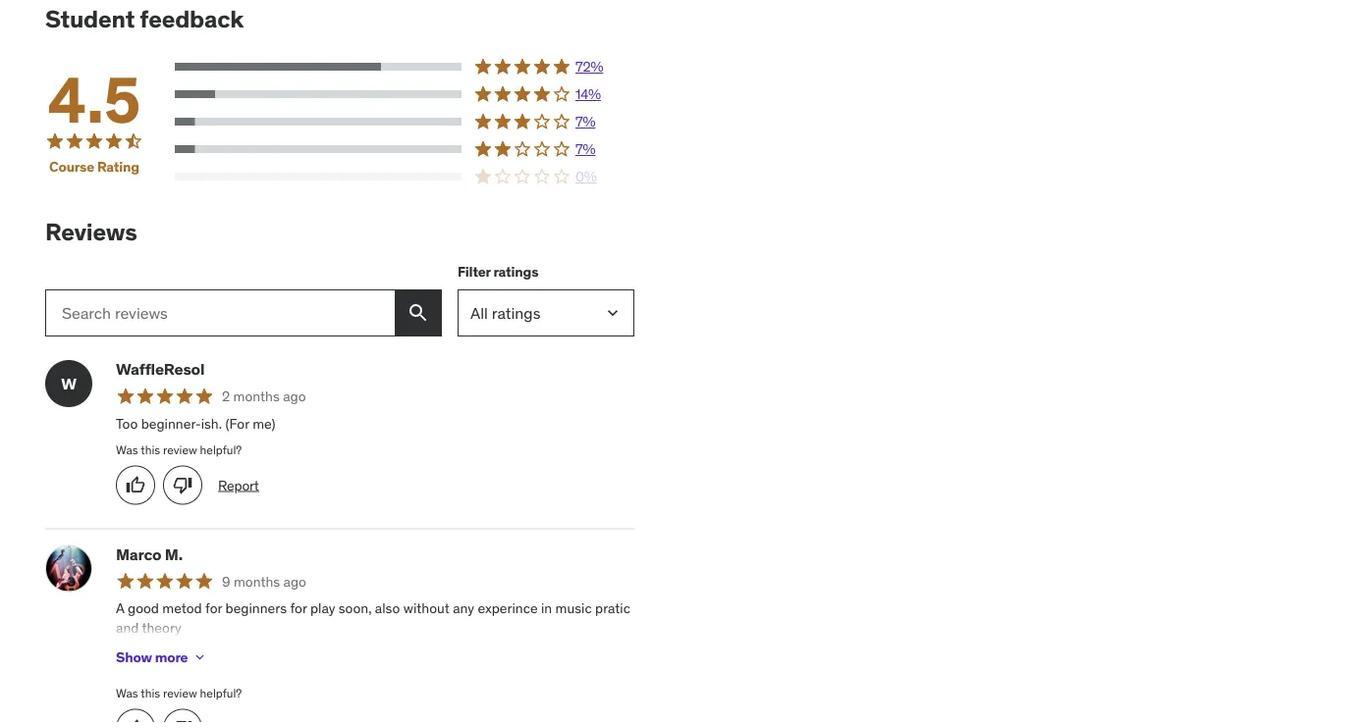Task type: vqa. For each thing, say whether or not it's contained in the screenshot.
the bottommost "7%" BUTTON
yes



Task type: describe. For each thing, give the bounding box(es) containing it.
helpful? for marco m.
[[200, 686, 242, 701]]

w
[[61, 374, 76, 394]]

ago for marco m.
[[283, 573, 306, 591]]

me)
[[253, 415, 275, 433]]

review for marco m.
[[163, 686, 197, 701]]

0% button
[[175, 167, 635, 187]]

helpful? for waffleresol
[[200, 442, 242, 457]]

marco
[[116, 545, 161, 565]]

a
[[116, 600, 124, 618]]

show more button
[[116, 638, 208, 678]]

was this review helpful? for marco m.
[[116, 686, 242, 701]]

2
[[222, 388, 230, 406]]

ago for waffleresol
[[283, 388, 306, 406]]

beginners
[[225, 600, 287, 618]]

and
[[116, 620, 139, 637]]

filter
[[458, 263, 491, 280]]

experince
[[478, 600, 538, 618]]

too
[[116, 415, 138, 433]]

good
[[128, 600, 159, 618]]

mark as unhelpful image for waffleresol
[[173, 476, 193, 496]]

1 7% from the top
[[576, 113, 596, 131]]

submit search image
[[407, 301, 430, 325]]

14%
[[576, 85, 601, 103]]

show
[[116, 649, 152, 666]]

show more
[[116, 649, 188, 666]]

2 7% from the top
[[576, 140, 596, 158]]

course rating
[[49, 158, 139, 176]]

months for marco m.
[[234, 573, 280, 591]]

waffleresol
[[116, 359, 205, 380]]

(for
[[225, 415, 249, 433]]

feedback
[[140, 4, 244, 34]]

report
[[218, 477, 259, 494]]

more
[[155, 649, 188, 666]]

was this review helpful? for waffleresol
[[116, 442, 242, 457]]

72% button
[[175, 57, 635, 77]]

Search reviews text field
[[45, 290, 395, 337]]

review for waffleresol
[[163, 442, 197, 457]]

report button
[[218, 476, 259, 495]]

soon,
[[339, 600, 372, 618]]

play
[[310, 600, 335, 618]]

beginner-
[[141, 415, 201, 433]]

a good metod for beginners for play soon, also without any experince in music pratic and theory
[[116, 600, 630, 637]]

any
[[453, 600, 474, 618]]

14% button
[[175, 85, 635, 104]]

2 7% button from the top
[[175, 140, 635, 159]]

music
[[556, 600, 592, 618]]



Task type: locate. For each thing, give the bounding box(es) containing it.
0 horizontal spatial for
[[205, 600, 222, 618]]

this for waffleresol
[[141, 442, 160, 457]]

7% button up 0% button
[[175, 140, 635, 159]]

pratic
[[595, 600, 630, 618]]

mark as unhelpful image for marco m.
[[173, 720, 193, 724]]

was down too
[[116, 442, 138, 457]]

was this review helpful? down more
[[116, 686, 242, 701]]

mark as unhelpful image
[[173, 476, 193, 496], [173, 720, 193, 724]]

0 vertical spatial this
[[141, 442, 160, 457]]

theory
[[142, 620, 181, 637]]

ago right 2
[[283, 388, 306, 406]]

for
[[205, 600, 222, 618], [290, 600, 307, 618]]

1 vertical spatial this
[[141, 686, 160, 701]]

1 helpful? from the top
[[200, 442, 242, 457]]

2 months ago
[[222, 388, 306, 406]]

filter ratings
[[458, 263, 539, 280]]

review down beginner-
[[163, 442, 197, 457]]

helpful? down the 'xsmall' icon
[[200, 686, 242, 701]]

review down more
[[163, 686, 197, 701]]

2 was from the top
[[116, 686, 138, 701]]

7% up 0%
[[576, 140, 596, 158]]

helpful?
[[200, 442, 242, 457], [200, 686, 242, 701]]

0 vertical spatial was this review helpful?
[[116, 442, 242, 457]]

rating
[[97, 158, 139, 176]]

m.
[[165, 545, 183, 565]]

marco m.
[[116, 545, 183, 565]]

1 vertical spatial was
[[116, 686, 138, 701]]

7%
[[576, 113, 596, 131], [576, 140, 596, 158]]

7% button
[[175, 112, 635, 132], [175, 140, 635, 159]]

1 mark as unhelpful image from the top
[[173, 476, 193, 496]]

9 months ago
[[222, 573, 306, 591]]

ago
[[283, 388, 306, 406], [283, 573, 306, 591]]

0 vertical spatial 7%
[[576, 113, 596, 131]]

0%
[[576, 168, 597, 186]]

7% button down 14% "button"
[[175, 112, 635, 132]]

0 vertical spatial ago
[[283, 388, 306, 406]]

was this review helpful?
[[116, 442, 242, 457], [116, 686, 242, 701]]

9
[[222, 573, 230, 591]]

2 this from the top
[[141, 686, 160, 701]]

1 ago from the top
[[283, 388, 306, 406]]

this for marco m.
[[141, 686, 160, 701]]

xsmall image
[[192, 650, 208, 666]]

2 ago from the top
[[283, 573, 306, 591]]

7% down 14%
[[576, 113, 596, 131]]

this up mark as helpful icon
[[141, 686, 160, 701]]

0 vertical spatial mark as unhelpful image
[[173, 476, 193, 496]]

1 7% button from the top
[[175, 112, 635, 132]]

student
[[45, 4, 135, 34]]

1 vertical spatial 7% button
[[175, 140, 635, 159]]

mark as helpful image
[[126, 720, 145, 724]]

0 vertical spatial helpful?
[[200, 442, 242, 457]]

2 months from the top
[[234, 573, 280, 591]]

this down beginner-
[[141, 442, 160, 457]]

review
[[163, 442, 197, 457], [163, 686, 197, 701]]

also
[[375, 600, 400, 618]]

ratings
[[494, 263, 539, 280]]

mark as unhelpful image right mark as helpful image
[[173, 476, 193, 496]]

1 months from the top
[[233, 388, 280, 406]]

months
[[233, 388, 280, 406], [234, 573, 280, 591]]

1 for from the left
[[205, 600, 222, 618]]

0 vertical spatial review
[[163, 442, 197, 457]]

1 vertical spatial 7%
[[576, 140, 596, 158]]

ish.
[[201, 415, 222, 433]]

2 review from the top
[[163, 686, 197, 701]]

was up mark as helpful icon
[[116, 686, 138, 701]]

for down 9
[[205, 600, 222, 618]]

1 vertical spatial ago
[[283, 573, 306, 591]]

without
[[403, 600, 450, 618]]

in
[[541, 600, 552, 618]]

for left play
[[290, 600, 307, 618]]

ago up beginners
[[283, 573, 306, 591]]

was this review helpful? down beginner-
[[116, 442, 242, 457]]

0 vertical spatial was
[[116, 442, 138, 457]]

72%
[[576, 58, 603, 75]]

1 was this review helpful? from the top
[[116, 442, 242, 457]]

was for marco m.
[[116, 686, 138, 701]]

1 vertical spatial was this review helpful?
[[116, 686, 242, 701]]

helpful? down ish.
[[200, 442, 242, 457]]

1 vertical spatial months
[[234, 573, 280, 591]]

reviews
[[45, 217, 137, 247]]

1 vertical spatial mark as unhelpful image
[[173, 720, 193, 724]]

months for waffleresol
[[233, 388, 280, 406]]

2 was this review helpful? from the top
[[116, 686, 242, 701]]

course
[[49, 158, 94, 176]]

mark as unhelpful image right mark as helpful icon
[[173, 720, 193, 724]]

0 vertical spatial 7% button
[[175, 112, 635, 132]]

2 mark as unhelpful image from the top
[[173, 720, 193, 724]]

this
[[141, 442, 160, 457], [141, 686, 160, 701]]

1 this from the top
[[141, 442, 160, 457]]

4.5
[[48, 60, 141, 139]]

months up me)
[[233, 388, 280, 406]]

student feedback
[[45, 4, 244, 34]]

1 vertical spatial helpful?
[[200, 686, 242, 701]]

months up beginners
[[234, 573, 280, 591]]

2 for from the left
[[290, 600, 307, 618]]

1 vertical spatial review
[[163, 686, 197, 701]]

2 helpful? from the top
[[200, 686, 242, 701]]

was for waffleresol
[[116, 442, 138, 457]]

was
[[116, 442, 138, 457], [116, 686, 138, 701]]

1 review from the top
[[163, 442, 197, 457]]

metod
[[162, 600, 202, 618]]

too beginner-ish. (for me)
[[116, 415, 275, 433]]

1 horizontal spatial for
[[290, 600, 307, 618]]

1 was from the top
[[116, 442, 138, 457]]

0 vertical spatial months
[[233, 388, 280, 406]]

mark as helpful image
[[126, 476, 145, 496]]



